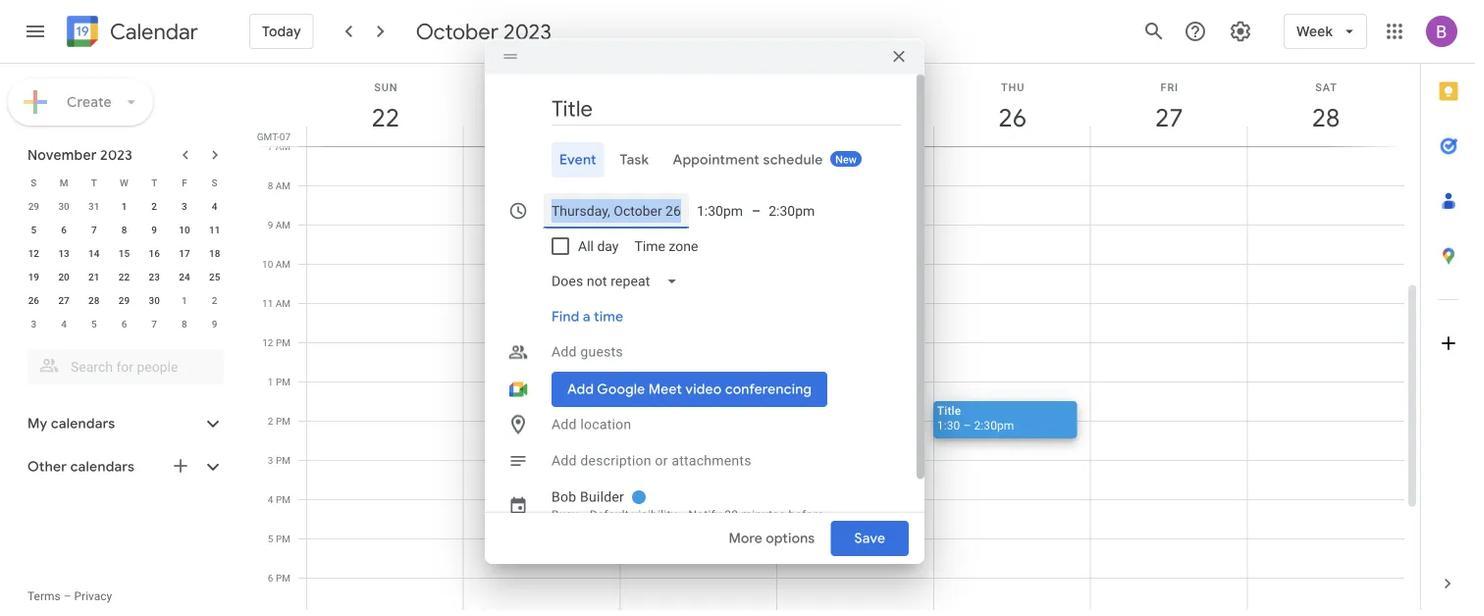 Task type: locate. For each thing, give the bounding box(es) containing it.
pm up '6 pm'
[[276, 533, 291, 545]]

row containing s
[[19, 171, 230, 194]]

0 horizontal spatial tab list
[[501, 142, 901, 177]]

29 for "october 29" element
[[28, 200, 39, 212]]

visibility
[[633, 508, 677, 522]]

1 t from the left
[[91, 177, 97, 189]]

1 vertical spatial 2
[[212, 295, 217, 306]]

2 up december 9 element
[[212, 295, 217, 306]]

30 element
[[143, 289, 166, 312]]

None field
[[544, 263, 694, 299]]

29 up december 6 element
[[119, 295, 130, 306]]

0 horizontal spatial 11
[[209, 224, 220, 236]]

week
[[1297, 23, 1334, 40]]

description
[[581, 452, 652, 469]]

1 vertical spatial 5
[[91, 318, 97, 330]]

28 down 'sat'
[[1311, 102, 1340, 134]]

27
[[1155, 102, 1183, 134], [58, 295, 69, 306]]

t left the f
[[151, 177, 157, 189]]

1 horizontal spatial 2023
[[504, 18, 552, 45]]

pm for 4 pm
[[276, 494, 291, 506]]

29 left "october 30" element
[[28, 200, 39, 212]]

1 s from the left
[[31, 177, 37, 189]]

am up 12 pm
[[276, 298, 291, 309]]

2 horizontal spatial 30
[[725, 508, 739, 522]]

week button
[[1285, 8, 1368, 55]]

pm for 12 pm
[[276, 337, 291, 349]]

27 down 20
[[58, 295, 69, 306]]

2 pm from the top
[[276, 376, 291, 388]]

–
[[752, 202, 761, 219], [964, 419, 972, 433], [64, 590, 71, 604]]

1 vertical spatial 10
[[262, 258, 273, 270]]

0 vertical spatial 11
[[209, 224, 220, 236]]

1 horizontal spatial 4
[[212, 200, 217, 212]]

1 vertical spatial 26
[[28, 295, 39, 306]]

0 vertical spatial calendars
[[51, 415, 115, 433]]

9
[[268, 219, 273, 231], [152, 224, 157, 236], [212, 318, 217, 330]]

default visibility
[[590, 508, 677, 522]]

12
[[28, 247, 39, 259], [262, 337, 273, 349]]

1 vertical spatial 6
[[121, 318, 127, 330]]

1 pm
[[268, 376, 291, 388]]

3 column header from the left
[[777, 64, 935, 146]]

1 horizontal spatial 11
[[262, 298, 273, 309]]

pm down the 5 pm
[[276, 572, 291, 584]]

10
[[179, 224, 190, 236], [262, 258, 273, 270]]

0 horizontal spatial 4
[[61, 318, 67, 330]]

1 vertical spatial 30
[[149, 295, 160, 306]]

0 horizontal spatial 12
[[28, 247, 39, 259]]

new element
[[831, 151, 862, 166]]

22 down 15
[[119, 271, 130, 283]]

10 am
[[262, 258, 291, 270]]

2 horizontal spatial 5
[[268, 533, 273, 545]]

row group
[[19, 194, 230, 336]]

1
[[121, 200, 127, 212], [182, 295, 187, 306], [268, 376, 273, 388]]

10 up 11 am
[[262, 258, 273, 270]]

terms link
[[27, 590, 61, 604]]

1 vertical spatial 2023
[[100, 146, 133, 164]]

12 element
[[22, 242, 46, 265]]

17
[[179, 247, 190, 259]]

6
[[61, 224, 67, 236], [121, 318, 127, 330], [268, 572, 273, 584]]

22 column header
[[306, 64, 464, 146]]

7 left 07
[[268, 140, 273, 152]]

6 inside grid
[[268, 572, 273, 584]]

11 inside grid
[[262, 298, 273, 309]]

5 pm from the top
[[276, 494, 291, 506]]

27 down 'fri'
[[1155, 102, 1183, 134]]

add down find
[[552, 343, 577, 360]]

12 up 19
[[28, 247, 39, 259]]

10 up 17
[[179, 224, 190, 236]]

17 element
[[173, 242, 196, 265]]

row containing 29
[[19, 194, 230, 218]]

28 link
[[1304, 95, 1349, 140]]

december 2 element
[[203, 289, 226, 312]]

Add title text field
[[552, 94, 901, 123]]

other
[[27, 459, 67, 476]]

4 pm
[[268, 494, 291, 506]]

7 am
[[268, 140, 291, 152]]

calendars up other calendars
[[51, 415, 115, 433]]

add left 'location'
[[552, 416, 577, 432]]

3 down 26 element
[[31, 318, 37, 330]]

am up 8 am
[[276, 140, 291, 152]]

0 vertical spatial 10
[[179, 224, 190, 236]]

title 1:30 – 2:30pm
[[938, 404, 1015, 433]]

8 up 15 element at top left
[[121, 224, 127, 236]]

calendars
[[51, 415, 115, 433], [70, 459, 135, 476]]

28 down "21"
[[88, 295, 100, 306]]

– right 1:30
[[964, 419, 972, 433]]

3 add from the top
[[552, 452, 577, 469]]

1 horizontal spatial 1
[[182, 295, 187, 306]]

am down 9 am
[[276, 258, 291, 270]]

row containing 19
[[19, 265, 230, 289]]

6 down the 5 pm
[[268, 572, 273, 584]]

23 element
[[143, 265, 166, 289]]

december 4 element
[[52, 312, 76, 336]]

2 horizontal spatial 4
[[268, 494, 273, 506]]

3 for december 3 element
[[31, 318, 37, 330]]

2 vertical spatial –
[[64, 590, 71, 604]]

22 inside column header
[[370, 102, 399, 134]]

2 horizontal spatial 8
[[268, 180, 273, 191]]

time
[[635, 238, 666, 254]]

1 vertical spatial –
[[964, 419, 972, 433]]

2 vertical spatial 6
[[268, 572, 273, 584]]

1 am from the top
[[276, 140, 291, 152]]

0 vertical spatial 3
[[182, 200, 187, 212]]

all
[[578, 238, 594, 254]]

1 down 12 pm
[[268, 376, 273, 388]]

0 horizontal spatial 30
[[58, 200, 69, 212]]

28 inside column header
[[1311, 102, 1340, 134]]

add
[[552, 343, 577, 360], [552, 416, 577, 432], [552, 452, 577, 469]]

11 down the 10 am
[[262, 298, 273, 309]]

22 element
[[112, 265, 136, 289]]

0 horizontal spatial 29
[[28, 200, 39, 212]]

5 for 5 pm
[[268, 533, 273, 545]]

0 vertical spatial 27
[[1155, 102, 1183, 134]]

2 up 16 "element"
[[152, 200, 157, 212]]

4 down 3 pm
[[268, 494, 273, 506]]

0 vertical spatial 6
[[61, 224, 67, 236]]

2 horizontal spatial 3
[[268, 455, 273, 466]]

task
[[620, 151, 650, 168]]

None search field
[[0, 342, 244, 385]]

december 1 element
[[173, 289, 196, 312]]

2 vertical spatial 5
[[268, 533, 273, 545]]

0 horizontal spatial 3
[[31, 318, 37, 330]]

2 up 3 pm
[[268, 415, 273, 427]]

16
[[149, 247, 160, 259]]

tab list containing event
[[501, 142, 901, 177]]

add up bob
[[552, 452, 577, 469]]

0 vertical spatial 8
[[268, 180, 273, 191]]

1 horizontal spatial 26
[[998, 102, 1026, 134]]

3 am from the top
[[276, 219, 291, 231]]

appointment
[[673, 151, 760, 168]]

0 horizontal spatial 2023
[[100, 146, 133, 164]]

21 element
[[82, 265, 106, 289]]

1 horizontal spatial 5
[[91, 318, 97, 330]]

8 for 8 am
[[268, 180, 273, 191]]

15
[[119, 247, 130, 259]]

4 inside grid
[[268, 494, 273, 506]]

1 vertical spatial 28
[[88, 295, 100, 306]]

– right terms link
[[64, 590, 71, 604]]

1 vertical spatial 8
[[121, 224, 127, 236]]

1 horizontal spatial 7
[[152, 318, 157, 330]]

other calendars
[[27, 459, 135, 476]]

1 add from the top
[[552, 343, 577, 360]]

9 am
[[268, 219, 291, 231]]

4 pm from the top
[[276, 455, 291, 466]]

add guests
[[552, 343, 623, 360]]

22
[[370, 102, 399, 134], [119, 271, 130, 283]]

13
[[58, 247, 69, 259]]

sat
[[1316, 81, 1338, 93]]

0 vertical spatial 30
[[58, 200, 69, 212]]

2 column header from the left
[[620, 64, 778, 146]]

2 vertical spatial 8
[[182, 318, 187, 330]]

main drawer image
[[24, 20, 47, 43]]

7 row from the top
[[19, 312, 230, 336]]

t up october 31 element
[[91, 177, 97, 189]]

2 t from the left
[[151, 177, 157, 189]]

5 am from the top
[[276, 298, 291, 309]]

1 vertical spatial 22
[[119, 271, 130, 283]]

december 6 element
[[112, 312, 136, 336]]

4 up 11 element
[[212, 200, 217, 212]]

pm up 1 pm
[[276, 337, 291, 349]]

1 vertical spatial add
[[552, 416, 577, 432]]

1 row from the top
[[19, 171, 230, 194]]

0 horizontal spatial 2
[[152, 200, 157, 212]]

2 vertical spatial 2
[[268, 415, 273, 427]]

title
[[938, 404, 962, 418]]

other calendars button
[[4, 452, 244, 483]]

1 pm from the top
[[276, 337, 291, 349]]

s
[[31, 177, 37, 189], [212, 177, 218, 189]]

2 vertical spatial 3
[[268, 455, 273, 466]]

1 vertical spatial 1
[[182, 295, 187, 306]]

december 5 element
[[82, 312, 106, 336]]

3 down 2 pm
[[268, 455, 273, 466]]

9 up 16 "element"
[[152, 224, 157, 236]]

pm for 6 pm
[[276, 572, 291, 584]]

1 horizontal spatial 22
[[370, 102, 399, 134]]

11 for 11 am
[[262, 298, 273, 309]]

11 up '18'
[[209, 224, 220, 236]]

2 vertical spatial add
[[552, 452, 577, 469]]

1 horizontal spatial 29
[[119, 295, 130, 306]]

1 horizontal spatial 30
[[149, 295, 160, 306]]

fri
[[1161, 81, 1179, 93]]

16 element
[[143, 242, 166, 265]]

1 horizontal spatial 2
[[212, 295, 217, 306]]

thu 26
[[998, 81, 1026, 134]]

24
[[179, 271, 190, 283]]

4 down 27 'element'
[[61, 318, 67, 330]]

9 for 9 am
[[268, 219, 273, 231]]

1 horizontal spatial 28
[[1311, 102, 1340, 134]]

1 horizontal spatial s
[[212, 177, 218, 189]]

2 vertical spatial 1
[[268, 376, 273, 388]]

create button
[[8, 79, 153, 126]]

find
[[552, 308, 580, 325]]

4 for 4 pm
[[268, 494, 273, 506]]

0 vertical spatial 29
[[28, 200, 39, 212]]

5 pm
[[268, 533, 291, 545]]

pm for 5 pm
[[276, 533, 291, 545]]

2023 up w
[[100, 146, 133, 164]]

29 element
[[112, 289, 136, 312]]

2 am from the top
[[276, 180, 291, 191]]

december 7 element
[[143, 312, 166, 336]]

december 9 element
[[203, 312, 226, 336]]

3 up "10" element
[[182, 200, 187, 212]]

pm up 2 pm
[[276, 376, 291, 388]]

time
[[594, 308, 624, 325]]

30 right notify
[[725, 508, 739, 522]]

0 horizontal spatial 28
[[88, 295, 100, 306]]

27 element
[[52, 289, 76, 312]]

26 inside 'column header'
[[998, 102, 1026, 134]]

2 horizontal spatial 2
[[268, 415, 273, 427]]

1 up "december 8" element
[[182, 295, 187, 306]]

6 inside december 6 element
[[121, 318, 127, 330]]

3 pm from the top
[[276, 415, 291, 427]]

add other calendars image
[[171, 457, 191, 476]]

9 up the 10 am
[[268, 219, 273, 231]]

2 horizontal spatial 6
[[268, 572, 273, 584]]

5 up '6 pm'
[[268, 533, 273, 545]]

1 horizontal spatial 12
[[262, 337, 273, 349]]

0 horizontal spatial 7
[[91, 224, 97, 236]]

11 element
[[203, 218, 226, 242]]

5 down 28 element on the left of page
[[91, 318, 97, 330]]

15 element
[[112, 242, 136, 265]]

0 vertical spatial 22
[[370, 102, 399, 134]]

0 vertical spatial add
[[552, 343, 577, 360]]

12 down 11 am
[[262, 337, 273, 349]]

pm down 2 pm
[[276, 455, 291, 466]]

26 down 19
[[28, 295, 39, 306]]

2 row from the top
[[19, 194, 230, 218]]

12 inside 12 element
[[28, 247, 39, 259]]

tab list
[[1422, 64, 1476, 557], [501, 142, 901, 177]]

am for 10 am
[[276, 258, 291, 270]]

19
[[28, 271, 39, 283]]

6 down 29 element
[[121, 318, 127, 330]]

31
[[88, 200, 100, 212]]

column header
[[463, 64, 621, 146], [620, 64, 778, 146], [777, 64, 935, 146]]

1 vertical spatial 11
[[262, 298, 273, 309]]

row containing 3
[[19, 312, 230, 336]]

9 for december 9 element
[[212, 318, 217, 330]]

add for add location
[[552, 416, 577, 432]]

2
[[152, 200, 157, 212], [212, 295, 217, 306], [268, 415, 273, 427]]

column header up "event"
[[463, 64, 621, 146]]

0 horizontal spatial 22
[[119, 271, 130, 283]]

m
[[60, 177, 68, 189]]

2 vertical spatial 7
[[152, 318, 157, 330]]

0 horizontal spatial 9
[[152, 224, 157, 236]]

19 element
[[22, 265, 46, 289]]

22 down sun
[[370, 102, 399, 134]]

27 column header
[[1091, 64, 1248, 146]]

0 horizontal spatial 26
[[28, 295, 39, 306]]

s up "october 29" element
[[31, 177, 37, 189]]

12 for 12 pm
[[262, 337, 273, 349]]

row group containing 29
[[19, 194, 230, 336]]

8
[[268, 180, 273, 191], [121, 224, 127, 236], [182, 318, 187, 330]]

0 horizontal spatial 8
[[121, 224, 127, 236]]

1 horizontal spatial 8
[[182, 318, 187, 330]]

2 horizontal spatial 7
[[268, 140, 273, 152]]

1 vertical spatial 12
[[262, 337, 273, 349]]

6 row from the top
[[19, 289, 230, 312]]

create
[[67, 93, 112, 111]]

7 up the 14 element
[[91, 224, 97, 236]]

2 vertical spatial 30
[[725, 508, 739, 522]]

8 down 7 am
[[268, 180, 273, 191]]

5 row from the top
[[19, 265, 230, 289]]

0 horizontal spatial s
[[31, 177, 37, 189]]

row
[[19, 171, 230, 194], [19, 194, 230, 218], [19, 218, 230, 242], [19, 242, 230, 265], [19, 265, 230, 289], [19, 289, 230, 312], [19, 312, 230, 336]]

s right the f
[[212, 177, 218, 189]]

1 horizontal spatial 10
[[262, 258, 273, 270]]

new
[[836, 153, 857, 165]]

am for 7 am
[[276, 140, 291, 152]]

october 30 element
[[52, 194, 76, 218]]

5 inside grid
[[268, 533, 273, 545]]

27 inside 'column header'
[[1155, 102, 1183, 134]]

grid
[[251, 64, 1421, 612]]

6 pm from the top
[[276, 533, 291, 545]]

1 vertical spatial 27
[[58, 295, 69, 306]]

2023 for october 2023
[[504, 18, 552, 45]]

privacy link
[[74, 590, 112, 604]]

4 am from the top
[[276, 258, 291, 270]]

am down 8 am
[[276, 219, 291, 231]]

7 down 30 element at the left of page
[[152, 318, 157, 330]]

– right start time text box
[[752, 202, 761, 219]]

26
[[998, 102, 1026, 134], [28, 295, 39, 306]]

am for 8 am
[[276, 180, 291, 191]]

1 horizontal spatial 6
[[121, 318, 127, 330]]

pm up 3 pm
[[276, 415, 291, 427]]

1 horizontal spatial 3
[[182, 200, 187, 212]]

1 down w
[[121, 200, 127, 212]]

2023 right the october
[[504, 18, 552, 45]]

1 horizontal spatial 27
[[1155, 102, 1183, 134]]

f
[[182, 177, 187, 189]]

row containing 26
[[19, 289, 230, 312]]

30
[[58, 200, 69, 212], [149, 295, 160, 306], [725, 508, 739, 522]]

2 add from the top
[[552, 416, 577, 432]]

attachments
[[672, 452, 752, 469]]

9 down december 2 element
[[212, 318, 217, 330]]

14 element
[[82, 242, 106, 265]]

0 horizontal spatial t
[[91, 177, 97, 189]]

0 vertical spatial 2023
[[504, 18, 552, 45]]

busy
[[552, 508, 578, 522]]

3 row from the top
[[19, 218, 230, 242]]

row containing 5
[[19, 218, 230, 242]]

30 down 23
[[149, 295, 160, 306]]

0 horizontal spatial 27
[[58, 295, 69, 306]]

11
[[209, 224, 220, 236], [262, 298, 273, 309]]

6 down "october 30" element
[[61, 224, 67, 236]]

calendars down my calendars dropdown button
[[70, 459, 135, 476]]

5 for december 5 element
[[91, 318, 97, 330]]

0 vertical spatial 12
[[28, 247, 39, 259]]

End time text field
[[769, 199, 816, 222]]

calendars for my calendars
[[51, 415, 115, 433]]

0 horizontal spatial 10
[[179, 224, 190, 236]]

2 vertical spatial 4
[[268, 494, 273, 506]]

add inside dropdown button
[[552, 343, 577, 360]]

26 down thu
[[998, 102, 1026, 134]]

Start date text field
[[552, 199, 681, 222]]

3
[[182, 200, 187, 212], [31, 318, 37, 330], [268, 455, 273, 466]]

november 2023 grid
[[19, 171, 230, 336]]

event button
[[552, 142, 605, 177]]

1 vertical spatial 4
[[61, 318, 67, 330]]

2 horizontal spatial 1
[[268, 376, 273, 388]]

29
[[28, 200, 39, 212], [119, 295, 130, 306]]

4
[[212, 200, 217, 212], [61, 318, 67, 330], [268, 494, 273, 506]]

2 horizontal spatial 9
[[268, 219, 273, 231]]

4 row from the top
[[19, 242, 230, 265]]

0 horizontal spatial 5
[[31, 224, 37, 236]]

7 pm from the top
[[276, 572, 291, 584]]

11 inside row
[[209, 224, 220, 236]]

column header up the appointment
[[620, 64, 778, 146]]

column header up new element at the top
[[777, 64, 935, 146]]

grid containing 22
[[251, 64, 1421, 612]]

6 for december 6 element
[[121, 318, 127, 330]]

am down 7 am
[[276, 180, 291, 191]]

0 vertical spatial 28
[[1311, 102, 1340, 134]]

guests
[[581, 343, 623, 360]]

10 inside row group
[[179, 224, 190, 236]]

2 horizontal spatial –
[[964, 419, 972, 433]]

to element
[[752, 202, 761, 219]]

6 pm
[[268, 572, 291, 584]]

pm down 3 pm
[[276, 494, 291, 506]]

2023 for november 2023
[[100, 146, 133, 164]]

5 down "october 29" element
[[31, 224, 37, 236]]

30 down 'm'
[[58, 200, 69, 212]]

2 s from the left
[[212, 177, 218, 189]]

8 down december 1 element
[[182, 318, 187, 330]]

0 vertical spatial –
[[752, 202, 761, 219]]

22 inside row group
[[119, 271, 130, 283]]

0 vertical spatial 1
[[121, 200, 127, 212]]



Task type: vqa. For each thing, say whether or not it's contained in the screenshot.
2nd PM from the top of the page
yes



Task type: describe. For each thing, give the bounding box(es) containing it.
notify
[[689, 508, 722, 522]]

privacy
[[74, 590, 112, 604]]

notify 30 minutes before
[[689, 508, 824, 522]]

7 for 'december 7' element at the bottom of page
[[152, 318, 157, 330]]

add for add guests
[[552, 343, 577, 360]]

today
[[262, 23, 301, 40]]

bob
[[552, 489, 577, 505]]

27 inside 'element'
[[58, 295, 69, 306]]

task button
[[612, 142, 657, 177]]

0 vertical spatial 5
[[31, 224, 37, 236]]

2:30pm
[[975, 419, 1015, 433]]

10 element
[[173, 218, 196, 242]]

27 link
[[1147, 95, 1193, 140]]

time zone
[[635, 238, 698, 254]]

default
[[590, 508, 629, 522]]

12 for 12
[[28, 247, 39, 259]]

– inside title 1:30 – 2:30pm
[[964, 419, 972, 433]]

calendar
[[110, 18, 198, 46]]

30 for 30 element at the left of page
[[149, 295, 160, 306]]

12 pm
[[262, 337, 291, 349]]

november 2023
[[27, 146, 133, 164]]

0 horizontal spatial 6
[[61, 224, 67, 236]]

1 column header from the left
[[463, 64, 621, 146]]

07
[[280, 131, 291, 142]]

find a time button
[[544, 299, 632, 334]]

terms
[[27, 590, 61, 604]]

calendars for other calendars
[[70, 459, 135, 476]]

sat 28
[[1311, 81, 1340, 134]]

my
[[27, 415, 48, 433]]

4 for december 4 element
[[61, 318, 67, 330]]

Start time text field
[[697, 199, 744, 222]]

0 horizontal spatial 1
[[121, 200, 127, 212]]

gmt-07
[[257, 131, 291, 142]]

13 element
[[52, 242, 76, 265]]

add location
[[552, 416, 632, 432]]

18
[[209, 247, 220, 259]]

sun 22
[[370, 81, 399, 134]]

1:30
[[938, 419, 961, 433]]

11 for 11
[[209, 224, 220, 236]]

30 for "october 30" element
[[58, 200, 69, 212]]

zone
[[669, 238, 698, 254]]

25 element
[[203, 265, 226, 289]]

11 am
[[262, 298, 291, 309]]

calendar element
[[63, 12, 198, 55]]

26 element
[[22, 289, 46, 312]]

am for 11 am
[[276, 298, 291, 309]]

october 2023
[[416, 18, 552, 45]]

or
[[655, 452, 668, 469]]

8 for "december 8" element
[[182, 318, 187, 330]]

gmt-
[[257, 131, 280, 142]]

10 for 10
[[179, 224, 190, 236]]

add description or attachments
[[552, 452, 752, 469]]

december 3 element
[[22, 312, 46, 336]]

18 element
[[203, 242, 226, 265]]

schedule
[[763, 151, 823, 168]]

28 inside row group
[[88, 295, 100, 306]]

pm for 3 pm
[[276, 455, 291, 466]]

26 link
[[991, 95, 1036, 140]]

a
[[583, 308, 591, 325]]

all day
[[578, 238, 619, 254]]

3 for 3 pm
[[268, 455, 273, 466]]

0 horizontal spatial –
[[64, 590, 71, 604]]

minutes
[[742, 508, 786, 522]]

day
[[597, 238, 619, 254]]

october 29 element
[[22, 194, 46, 218]]

event
[[560, 151, 597, 168]]

my calendars
[[27, 415, 115, 433]]

8 am
[[268, 180, 291, 191]]

6 for 6 pm
[[268, 572, 273, 584]]

pm for 2 pm
[[276, 415, 291, 427]]

1 for 1 pm
[[268, 376, 273, 388]]

1 vertical spatial 7
[[91, 224, 97, 236]]

Search for people text field
[[39, 350, 212, 385]]

2 for 2 pm
[[268, 415, 273, 427]]

sun
[[374, 81, 398, 93]]

december 8 element
[[173, 312, 196, 336]]

29 for 29 element
[[119, 295, 130, 306]]

20 element
[[52, 265, 76, 289]]

1 horizontal spatial –
[[752, 202, 761, 219]]

28 column header
[[1247, 64, 1405, 146]]

location
[[581, 416, 632, 432]]

october
[[416, 18, 499, 45]]

26 inside row group
[[28, 295, 39, 306]]

bob builder
[[552, 489, 625, 505]]

builder
[[580, 489, 625, 505]]

28 element
[[82, 289, 106, 312]]

add for add description or attachments
[[552, 452, 577, 469]]

14
[[88, 247, 100, 259]]

thu
[[1002, 81, 1025, 93]]

25
[[209, 271, 220, 283]]

fri 27
[[1155, 81, 1183, 134]]

appointment schedule
[[673, 151, 823, 168]]

7 for 7 am
[[268, 140, 273, 152]]

find a time
[[552, 308, 624, 325]]

before
[[789, 508, 824, 522]]

settings menu image
[[1230, 20, 1253, 43]]

pm for 1 pm
[[276, 376, 291, 388]]

november
[[27, 146, 97, 164]]

23
[[149, 271, 160, 283]]

26 column header
[[934, 64, 1092, 146]]

22 link
[[363, 95, 408, 140]]

1 horizontal spatial tab list
[[1422, 64, 1476, 557]]

today button
[[249, 8, 314, 55]]

1 for december 1 element
[[182, 295, 187, 306]]

add guests button
[[544, 334, 901, 369]]

0 vertical spatial 4
[[212, 200, 217, 212]]

am for 9 am
[[276, 219, 291, 231]]

october 31 element
[[82, 194, 106, 218]]

3 pm
[[268, 455, 291, 466]]

w
[[120, 177, 129, 189]]

time zone button
[[627, 228, 706, 263]]

row containing 12
[[19, 242, 230, 265]]

terms – privacy
[[27, 590, 112, 604]]

2 pm
[[268, 415, 291, 427]]

calendar heading
[[106, 18, 198, 46]]

20
[[58, 271, 69, 283]]

2 for december 2 element
[[212, 295, 217, 306]]

my calendars button
[[4, 408, 244, 440]]

24 element
[[173, 265, 196, 289]]

10 for 10 am
[[262, 258, 273, 270]]



